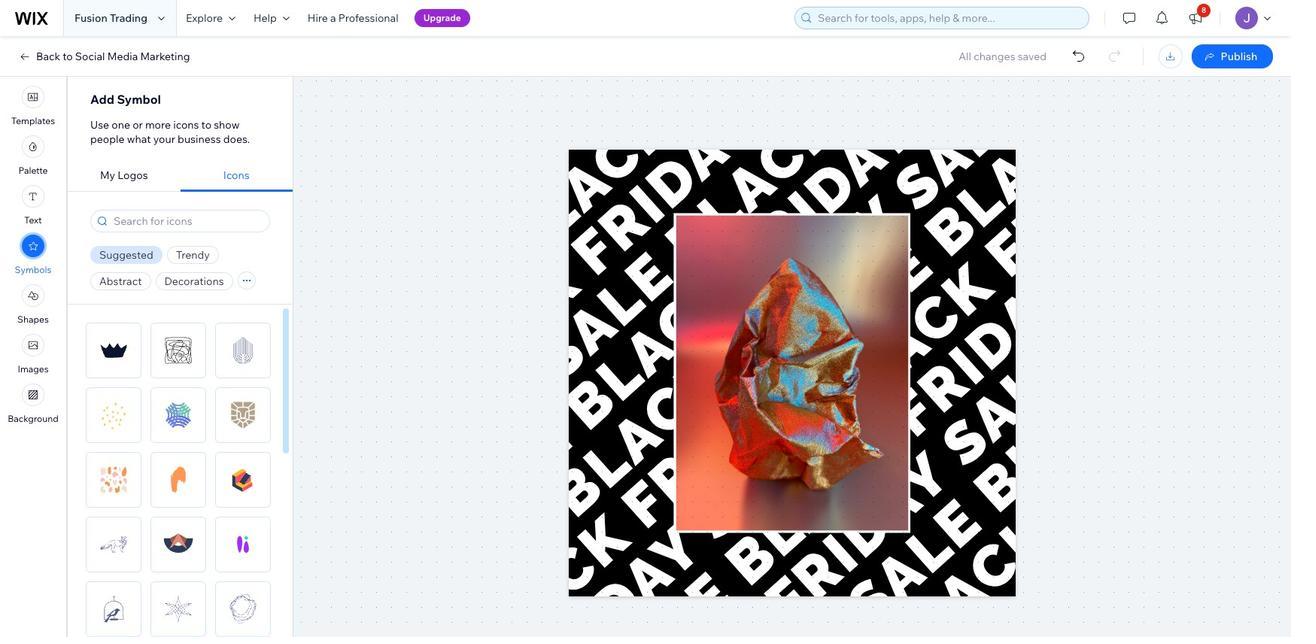 Task type: describe. For each thing, give the bounding box(es) containing it.
menu containing templates
[[0, 81, 66, 429]]

8
[[1202, 5, 1207, 15]]

decorations
[[164, 274, 224, 288]]

add
[[90, 92, 114, 107]]

people
[[90, 132, 125, 146]]

abstract
[[99, 274, 142, 288]]

images
[[18, 364, 49, 375]]

my logos button
[[68, 160, 180, 192]]

templates
[[11, 115, 55, 126]]

add symbol
[[90, 92, 161, 107]]

does.
[[223, 132, 250, 146]]

my logos
[[100, 169, 148, 182]]

symbols button
[[15, 235, 52, 275]]

back
[[36, 50, 60, 63]]

Search for icons field
[[109, 211, 265, 232]]

suggested
[[99, 248, 153, 262]]

one
[[112, 118, 130, 132]]

upgrade button
[[414, 9, 470, 27]]

back to social media marketing button
[[18, 50, 190, 63]]

all changes saved
[[959, 50, 1047, 63]]

0 horizontal spatial to
[[63, 50, 73, 63]]

hire a professional link
[[299, 0, 408, 36]]

logos
[[118, 169, 148, 182]]

icons
[[173, 118, 199, 132]]

use
[[90, 118, 109, 132]]

background
[[8, 413, 59, 425]]

trendy
[[176, 248, 210, 262]]

Search for tools, apps, help & more... field
[[814, 8, 1085, 29]]

business
[[178, 132, 221, 146]]

shapes button
[[17, 285, 49, 325]]

all
[[959, 50, 972, 63]]

help button
[[245, 0, 299, 36]]



Task type: vqa. For each thing, say whether or not it's contained in the screenshot.
what at top
yes



Task type: locate. For each thing, give the bounding box(es) containing it.
media
[[107, 50, 138, 63]]

publish button
[[1192, 44, 1274, 68]]

hire
[[308, 11, 328, 25]]

back to social media marketing
[[36, 50, 190, 63]]

professional
[[339, 11, 399, 25]]

menu
[[0, 81, 66, 429]]

what
[[127, 132, 151, 146]]

tab list containing my logos
[[68, 160, 293, 192]]

images button
[[18, 334, 49, 375]]

trading
[[110, 11, 148, 25]]

upgrade
[[424, 12, 461, 23]]

0 vertical spatial to
[[63, 50, 73, 63]]

my
[[100, 169, 115, 182]]

saved
[[1018, 50, 1047, 63]]

shapes
[[17, 314, 49, 325]]

text button
[[22, 185, 44, 226]]

background button
[[8, 384, 59, 425]]

palette
[[18, 165, 48, 176]]

symbol
[[117, 92, 161, 107]]

fusion
[[75, 11, 107, 25]]

icons button
[[180, 160, 293, 192]]

symbols
[[15, 264, 52, 275]]

to right back
[[63, 50, 73, 63]]

changes
[[974, 50, 1016, 63]]

palette button
[[18, 135, 48, 176]]

fusion trading
[[75, 11, 148, 25]]

use one or more icons to show people what your business does.
[[90, 118, 250, 146]]

to inside use one or more icons to show people what your business does.
[[201, 118, 212, 132]]

text
[[24, 215, 42, 226]]

show
[[214, 118, 240, 132]]

to up the business
[[201, 118, 212, 132]]

templates button
[[11, 86, 55, 126]]

marketing
[[140, 50, 190, 63]]

publish
[[1221, 50, 1258, 63]]

social
[[75, 50, 105, 63]]

to
[[63, 50, 73, 63], [201, 118, 212, 132]]

tab list
[[68, 160, 293, 192]]

a
[[330, 11, 336, 25]]

or
[[133, 118, 143, 132]]

1 horizontal spatial to
[[201, 118, 212, 132]]

1 vertical spatial to
[[201, 118, 212, 132]]

8 button
[[1180, 0, 1213, 36]]

your
[[153, 132, 175, 146]]

explore
[[186, 11, 223, 25]]

icons
[[223, 169, 250, 182]]

help
[[254, 11, 277, 25]]

more
[[145, 118, 171, 132]]

hire a professional
[[308, 11, 399, 25]]



